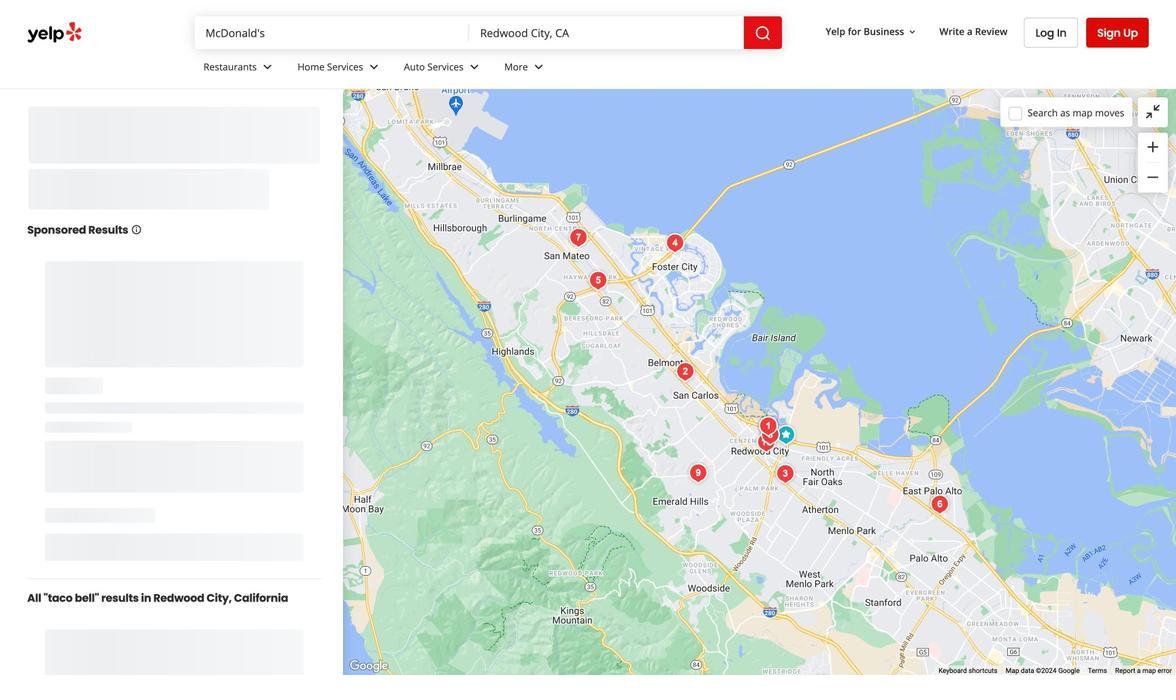Task type: describe. For each thing, give the bounding box(es) containing it.
sancho's taqueria image
[[685, 460, 712, 487]]

search image
[[755, 25, 772, 42]]

la viga seafood & cocina mexicana image
[[757, 422, 784, 449]]

business categories element
[[193, 49, 1149, 89]]

24 chevron down v2 image
[[260, 59, 276, 75]]

1 24 chevron down v2 image from the left
[[366, 59, 382, 75]]

tacos el grullense image
[[753, 429, 780, 457]]

jack in the box image
[[773, 422, 800, 449]]

3 24 chevron down v2 image from the left
[[531, 59, 547, 75]]

none field address, neighborhood, city, state or zip
[[470, 16, 744, 49]]

16 info v2 image
[[131, 224, 142, 235]]



Task type: locate. For each thing, give the bounding box(es) containing it.
0 horizontal spatial 24 chevron down v2 image
[[366, 59, 382, 75]]

zoom in image
[[1145, 139, 1162, 155]]

2 24 chevron down v2 image from the left
[[466, 59, 483, 75]]

16 chevron down v2 image
[[907, 26, 918, 37]]

2 horizontal spatial 24 chevron down v2 image
[[531, 59, 547, 75]]

1 none field from the left
[[195, 16, 470, 49]]

google image
[[347, 658, 392, 675]]

things to do, nail salons, plumbers text field
[[195, 16, 470, 49]]

none field things to do, nail salons, plumbers
[[195, 16, 470, 49]]

24 chevron down v2 image
[[366, 59, 382, 75], [466, 59, 483, 75], [531, 59, 547, 75]]

collapse map image
[[1145, 103, 1162, 120]]

1 horizontal spatial 24 chevron down v2 image
[[466, 59, 483, 75]]

taco bell image
[[672, 358, 699, 386], [755, 413, 782, 440], [755, 413, 782, 440], [927, 491, 954, 519]]

group
[[1138, 133, 1168, 193]]

2 none field from the left
[[470, 16, 744, 49]]

None field
[[195, 16, 470, 49], [470, 16, 744, 49]]

zoom out image
[[1145, 169, 1162, 186]]

map region
[[343, 89, 1177, 675]]

None search field
[[195, 16, 782, 49]]

taco bell image
[[565, 224, 592, 252], [662, 230, 689, 257], [585, 267, 612, 294], [772, 461, 799, 488]]

address, neighborhood, city, state or zip text field
[[470, 16, 744, 49]]



Task type: vqa. For each thing, say whether or not it's contained in the screenshot.
fourth 24 chevron down v2 ICON from right
yes



